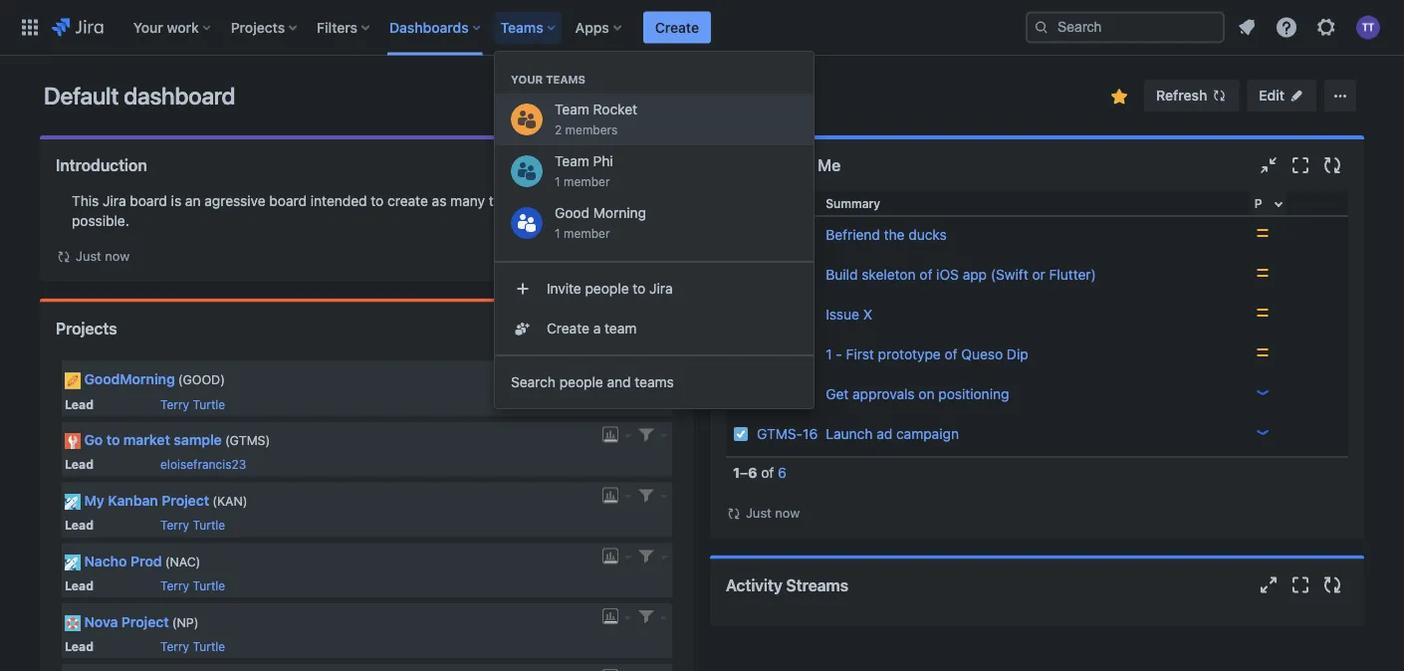 Task type: describe. For each thing, give the bounding box(es) containing it.
positioning
[[939, 386, 1009, 402]]

and inside "this jira board is an agressive board intended to create as many tests and experiments as possible."
[[524, 193, 548, 209]]

invite people to jira image
[[511, 277, 535, 301]]

create
[[388, 193, 428, 209]]

terry turtle link for nova project
[[160, 640, 225, 654]]

low image for get approvals on positioning
[[1255, 384, 1271, 400]]

activity
[[726, 576, 782, 595]]

edit icon image
[[1289, 88, 1305, 104]]

1 horizontal spatial of
[[920, 266, 933, 283]]

settings image
[[1315, 15, 1339, 39]]

launch ad campaign link
[[826, 426, 959, 442]]

assigned to me region
[[726, 191, 1349, 523]]

befriend the ducks
[[826, 227, 947, 243]]

refresh activity streams image
[[1321, 573, 1345, 597]]

go to market sample link
[[84, 432, 222, 448]]

expand activity streams image
[[1257, 573, 1281, 597]]

p
[[1255, 196, 1263, 210]]

and inside button
[[607, 374, 631, 390]]

good
[[555, 205, 590, 221]]

create a team
[[547, 320, 637, 337]]

dashboards button
[[384, 11, 489, 43]]

1 medium image from the top
[[1255, 225, 1271, 241]]

x
[[863, 306, 873, 323]]

gtms-
[[757, 426, 803, 442]]

1 – 6 of 6
[[733, 465, 787, 481]]

refresh button
[[1145, 80, 1239, 112]]

2
[[555, 123, 562, 136]]

nova project (np)
[[84, 614, 199, 630]]

get approvals on positioning link
[[826, 386, 1009, 402]]

dip
[[1007, 346, 1029, 363]]

create for create
[[655, 19, 699, 35]]

1 6 from the left
[[748, 465, 757, 481]]

terry for prod
[[160, 579, 189, 593]]

nova
[[84, 614, 118, 630]]

star default dashboard image
[[1108, 85, 1132, 109]]

intended
[[311, 193, 367, 209]]

work
[[167, 19, 199, 35]]

my kanban project link
[[84, 492, 209, 509]]

issue x link
[[826, 306, 873, 323]]

just now for assigned to me
[[746, 505, 800, 520]]

idea image
[[733, 347, 749, 363]]

appswitcher icon image
[[18, 15, 42, 39]]

1 vertical spatial projects
[[56, 319, 117, 338]]

campaign
[[896, 426, 959, 442]]

streams
[[786, 576, 849, 595]]

primary element
[[12, 0, 1026, 55]]

-
[[836, 346, 842, 363]]

team
[[605, 320, 637, 337]]

sample
[[174, 432, 222, 448]]

flutter)
[[1049, 266, 1096, 283]]

introduction
[[56, 156, 147, 175]]

goodmorning link
[[84, 371, 175, 388]]

nacho
[[84, 553, 127, 570]]

people for invite
[[585, 280, 629, 297]]

my
[[84, 492, 104, 509]]

(np)
[[172, 615, 199, 630]]

banner containing your work
[[0, 0, 1404, 56]]

invite people to jira button
[[495, 269, 814, 309]]

medium image for dip
[[1255, 345, 1271, 361]]

market
[[123, 432, 170, 448]]

good morning 1 member
[[555, 205, 646, 240]]

prod
[[130, 553, 162, 570]]

my kanban project (kan)
[[84, 492, 248, 509]]

projects button
[[225, 11, 305, 43]]

turtle for my kanban project
[[193, 519, 225, 533]]

on
[[919, 386, 935, 402]]

build skeleton of ios app (swift or flutter)
[[826, 266, 1096, 283]]

get approvals on positioning
[[826, 386, 1009, 402]]

ios
[[936, 266, 959, 283]]

or
[[1032, 266, 1046, 283]]

teams inside "group"
[[546, 73, 586, 86]]

edit link
[[1247, 80, 1317, 112]]

projects inside the "projects" popup button
[[231, 19, 285, 35]]

2 as from the left
[[635, 193, 649, 209]]

search people and teams button
[[495, 363, 814, 402]]

Search field
[[1026, 11, 1225, 43]]

jira inside button
[[649, 280, 673, 297]]

your teams group
[[495, 52, 814, 255]]

rocket
[[593, 101, 638, 118]]

medium image for or
[[1255, 265, 1271, 281]]

nacho prod (nac)
[[84, 553, 201, 570]]

group containing invite people to jira
[[495, 261, 814, 355]]

app
[[963, 266, 987, 283]]

default dashboard
[[44, 82, 235, 110]]

to left me
[[799, 156, 814, 175]]

refresh assigned to me image
[[1321, 153, 1345, 177]]

(nac)
[[165, 555, 201, 569]]

experiments
[[552, 193, 631, 209]]

get
[[826, 386, 849, 402]]

team rocket image
[[511, 104, 543, 135]]

6 link
[[778, 465, 787, 481]]

team phi 1 member
[[555, 153, 613, 188]]

launch
[[826, 426, 873, 442]]

your work button
[[127, 11, 219, 43]]

terry turtle for goodmorning
[[160, 397, 225, 411]]

your for your teams
[[511, 73, 543, 86]]

1 vertical spatial project
[[121, 614, 169, 630]]

maximize assigned to me image
[[1289, 153, 1313, 177]]

invite people to jira
[[547, 280, 673, 297]]

your work
[[133, 19, 199, 35]]

issue x
[[826, 306, 873, 323]]

terry turtle link for my kanban project
[[160, 519, 225, 533]]

morning
[[593, 205, 646, 221]]

terry turtle link for nacho prod
[[160, 579, 225, 593]]

queso
[[961, 346, 1003, 363]]

terry for project
[[160, 640, 189, 654]]

a
[[593, 320, 601, 337]]

notifications image
[[1235, 15, 1259, 39]]

help image
[[1275, 15, 1299, 39]]

is
[[171, 193, 181, 209]]

1 vertical spatial of
[[945, 346, 958, 363]]

this
[[72, 193, 99, 209]]

maximize introduction image
[[619, 153, 642, 177]]

lead for nacho prod
[[65, 579, 94, 593]]

member for good
[[564, 226, 610, 240]]

to right go
[[106, 432, 120, 448]]

now for introduction
[[105, 249, 130, 263]]

an
[[185, 193, 201, 209]]

your for your work
[[133, 19, 163, 35]]



Task type: locate. For each thing, give the bounding box(es) containing it.
lead down nova
[[65, 640, 94, 654]]

build
[[826, 266, 858, 283]]

terry turtle down (good)
[[160, 397, 225, 411]]

search
[[511, 374, 556, 390]]

1 horizontal spatial now
[[775, 505, 800, 520]]

0 vertical spatial your
[[133, 19, 163, 35]]

0 horizontal spatial projects
[[56, 319, 117, 338]]

members
[[565, 123, 618, 136]]

people for search
[[559, 374, 603, 390]]

1 inside team phi 1 member
[[555, 174, 560, 188]]

16
[[803, 426, 818, 442]]

and down team phi "image"
[[524, 193, 548, 209]]

0 horizontal spatial of
[[761, 465, 774, 481]]

teams button
[[495, 11, 563, 43]]

1 lead from the top
[[65, 397, 94, 411]]

an arrow curved in a circular way on the button that refreshes the dashboard image
[[56, 249, 72, 265]]

terry down (np)
[[160, 640, 189, 654]]

befriend
[[826, 227, 880, 243]]

people up the a
[[585, 280, 629, 297]]

3 terry turtle link from the top
[[160, 579, 225, 593]]

1 vertical spatial and
[[607, 374, 631, 390]]

phi
[[593, 153, 613, 169]]

member for team
[[564, 174, 610, 188]]

1 vertical spatial now
[[775, 505, 800, 520]]

terry turtle link down my kanban project (kan)
[[160, 519, 225, 533]]

3 medium image from the top
[[1255, 345, 1271, 361]]

6
[[748, 465, 757, 481], [778, 465, 787, 481]]

6 right –
[[778, 465, 787, 481]]

skeleton
[[862, 266, 916, 283]]

2 member from the top
[[564, 226, 610, 240]]

your inside dropdown button
[[133, 19, 163, 35]]

1 horizontal spatial teams
[[546, 73, 586, 86]]

assigned
[[726, 156, 795, 175]]

1 horizontal spatial just
[[746, 505, 772, 520]]

lead up go
[[65, 397, 94, 411]]

board left intended
[[269, 193, 307, 209]]

low image
[[1255, 384, 1271, 400], [1255, 424, 1271, 440]]

1 as from the left
[[432, 193, 447, 209]]

create inside create a team button
[[547, 320, 590, 337]]

1 horizontal spatial create
[[655, 19, 699, 35]]

(good)
[[178, 373, 225, 387]]

now down possible.
[[105, 249, 130, 263]]

now inside introduction region
[[105, 249, 130, 263]]

eloisefrancis23 link
[[160, 458, 246, 472]]

4 turtle from the top
[[193, 640, 225, 654]]

lead down my
[[65, 519, 94, 533]]

medium image down p
[[1255, 225, 1271, 241]]

now for assigned to me
[[775, 505, 800, 520]]

0 vertical spatial just
[[76, 249, 101, 263]]

1 terry turtle link from the top
[[160, 397, 225, 411]]

(kan)
[[212, 494, 248, 508]]

befriend the ducks link
[[826, 227, 947, 243]]

terry turtle link down (np)
[[160, 640, 225, 654]]

0 horizontal spatial just
[[76, 249, 101, 263]]

task image
[[733, 426, 749, 442]]

2 lead from the top
[[65, 458, 94, 472]]

search people and teams
[[511, 374, 674, 390]]

member down good
[[564, 226, 610, 240]]

jira up create a team button
[[649, 280, 673, 297]]

0 vertical spatial member
[[564, 174, 610, 188]]

to inside "this jira board is an agressive board intended to create as many tests and experiments as possible."
[[371, 193, 384, 209]]

member
[[564, 174, 610, 188], [564, 226, 610, 240]]

1 vertical spatial create
[[547, 320, 590, 337]]

team rocket 2 members
[[555, 101, 638, 136]]

6 left 6 link
[[748, 465, 757, 481]]

issue
[[826, 306, 859, 323]]

member inside team phi 1 member
[[564, 174, 610, 188]]

teams
[[635, 374, 674, 390]]

0 vertical spatial and
[[524, 193, 548, 209]]

jira image
[[52, 15, 103, 39], [52, 15, 103, 39]]

0 horizontal spatial just now
[[76, 249, 130, 263]]

go to market sample (gtms)
[[84, 432, 270, 448]]

0 vertical spatial team
[[555, 101, 589, 118]]

gtms-16 launch ad campaign
[[757, 426, 959, 442]]

2 turtle from the top
[[193, 519, 225, 533]]

0 horizontal spatial now
[[105, 249, 130, 263]]

minimize projects image
[[619, 316, 642, 340]]

of left ios
[[920, 266, 933, 283]]

1 vertical spatial people
[[559, 374, 603, 390]]

1 horizontal spatial jira
[[649, 280, 673, 297]]

3 lead from the top
[[65, 519, 94, 533]]

dashboards
[[390, 19, 469, 35]]

1 team from the top
[[555, 101, 589, 118]]

1 horizontal spatial 6
[[778, 465, 787, 481]]

and left teams
[[607, 374, 631, 390]]

low image for launch ad campaign
[[1255, 424, 1271, 440]]

now inside assigned to me region
[[775, 505, 800, 520]]

jira inside "this jira board is an agressive board intended to create as many tests and experiments as possible."
[[103, 193, 126, 209]]

2 vertical spatial medium image
[[1255, 345, 1271, 361]]

1 low image from the top
[[1255, 384, 1271, 400]]

project down eloisefrancis23
[[162, 492, 209, 509]]

just now inside introduction region
[[76, 249, 130, 263]]

just now right an arrow curved in a circular way on the button that refreshes the dashboard icon
[[746, 505, 800, 520]]

terry for (good)
[[160, 397, 189, 411]]

prototype
[[878, 346, 941, 363]]

2 low image from the top
[[1255, 424, 1271, 440]]

0 vertical spatial create
[[655, 19, 699, 35]]

team up 2
[[555, 101, 589, 118]]

turtle for nova project
[[193, 640, 225, 654]]

0 vertical spatial project
[[162, 492, 209, 509]]

your
[[133, 19, 163, 35], [511, 73, 543, 86]]

just inside assigned to me region
[[746, 505, 772, 520]]

people inside invite people to jira button
[[585, 280, 629, 297]]

terry turtle for nova project
[[160, 640, 225, 654]]

create a team button
[[495, 309, 814, 349]]

lead for go to market sample
[[65, 458, 94, 472]]

lead for goodmorning
[[65, 397, 94, 411]]

1 vertical spatial medium image
[[1255, 265, 1271, 281]]

build skeleton of ios app (swift or flutter) link
[[826, 266, 1096, 283]]

team inside team phi 1 member
[[555, 153, 589, 169]]

0 vertical spatial projects
[[231, 19, 285, 35]]

0 vertical spatial teams
[[501, 19, 543, 35]]

just for assigned to me
[[746, 505, 772, 520]]

0 vertical spatial jira
[[103, 193, 126, 209]]

0 horizontal spatial jira
[[103, 193, 126, 209]]

lead for nova project
[[65, 640, 94, 654]]

to left create
[[371, 193, 384, 209]]

terry turtle down (np)
[[160, 640, 225, 654]]

lead
[[65, 397, 94, 411], [65, 458, 94, 472], [65, 519, 94, 533], [65, 579, 94, 593], [65, 640, 94, 654]]

1 terry turtle from the top
[[160, 397, 225, 411]]

your teams
[[511, 73, 586, 86]]

projects
[[231, 19, 285, 35], [56, 319, 117, 338]]

medium image down medium icon
[[1255, 345, 1271, 361]]

2 team from the top
[[555, 153, 589, 169]]

project
[[162, 492, 209, 509], [121, 614, 169, 630]]

0 horizontal spatial 6
[[748, 465, 757, 481]]

0 vertical spatial low image
[[1255, 384, 1271, 400]]

your inside "group"
[[511, 73, 543, 86]]

to up minimize projects icon
[[633, 280, 646, 297]]

0 vertical spatial of
[[920, 266, 933, 283]]

2 6 from the left
[[778, 465, 787, 481]]

turtle
[[193, 397, 225, 411], [193, 519, 225, 533], [193, 579, 225, 593], [193, 640, 225, 654]]

just inside introduction region
[[76, 249, 101, 263]]

this jira board is an agressive board intended to create as many tests and experiments as possible.
[[72, 193, 649, 229]]

medium image
[[1255, 305, 1271, 321]]

activity streams
[[726, 576, 849, 595]]

to
[[799, 156, 814, 175], [371, 193, 384, 209], [633, 280, 646, 297], [106, 432, 120, 448]]

terry turtle link down (nac)
[[160, 579, 225, 593]]

teams up team rocket 2 members
[[546, 73, 586, 86]]

an arrow curved in a circular way on the button that refreshes the dashboard image
[[726, 506, 742, 522]]

create left the a
[[547, 320, 590, 337]]

more dashboard actions image
[[1329, 84, 1353, 108]]

terry turtle for my kanban project
[[160, 519, 225, 533]]

edit
[[1259, 87, 1285, 104]]

board left the is
[[130, 193, 167, 209]]

0 horizontal spatial your
[[133, 19, 163, 35]]

terry
[[160, 397, 189, 411], [160, 519, 189, 533], [160, 579, 189, 593], [160, 640, 189, 654]]

1 vertical spatial jira
[[649, 280, 673, 297]]

teams
[[501, 19, 543, 35], [546, 73, 586, 86]]

1 horizontal spatial your
[[511, 73, 543, 86]]

3 terry turtle from the top
[[160, 579, 225, 593]]

0 horizontal spatial board
[[130, 193, 167, 209]]

goodmorning (good)
[[84, 371, 225, 388]]

4 terry from the top
[[160, 640, 189, 654]]

your up the team rocket icon
[[511, 73, 543, 86]]

1 vertical spatial your
[[511, 73, 543, 86]]

1 - first prototype of queso dip
[[826, 346, 1029, 363]]

1 horizontal spatial and
[[607, 374, 631, 390]]

terry turtle down (nac)
[[160, 579, 225, 593]]

0 vertical spatial medium image
[[1255, 225, 1271, 241]]

kanban
[[108, 492, 158, 509]]

2 terry from the top
[[160, 519, 189, 533]]

0 horizontal spatial teams
[[501, 19, 543, 35]]

projects right 'work' at top
[[231, 19, 285, 35]]

1 vertical spatial teams
[[546, 73, 586, 86]]

gtms-16 link
[[757, 426, 818, 442]]

ad
[[877, 426, 893, 442]]

just now for introduction
[[76, 249, 130, 263]]

2 board from the left
[[269, 193, 307, 209]]

team left phi
[[555, 153, 589, 169]]

1 - first prototype of queso dip link
[[826, 346, 1029, 363]]

refresh
[[1157, 87, 1207, 104]]

turtle down (kan)
[[193, 519, 225, 533]]

apps button
[[569, 11, 629, 43]]

2 terry turtle link from the top
[[160, 519, 225, 533]]

just now down possible.
[[76, 249, 130, 263]]

1 vertical spatial member
[[564, 226, 610, 240]]

create
[[655, 19, 699, 35], [547, 320, 590, 337]]

of left "queso"
[[945, 346, 958, 363]]

2 terry turtle from the top
[[160, 519, 225, 533]]

team inside team rocket 2 members
[[555, 101, 589, 118]]

just right an arrow curved in a circular way on the button that refreshes the dashboard image
[[76, 249, 101, 263]]

4 terry turtle link from the top
[[160, 640, 225, 654]]

introduction region
[[56, 191, 678, 267]]

people inside search people and teams button
[[559, 374, 603, 390]]

maximize activity streams image
[[1289, 573, 1313, 597]]

minimize assigned to me image
[[1257, 153, 1281, 177]]

jira up possible.
[[103, 193, 126, 209]]

1 horizontal spatial as
[[635, 193, 649, 209]]

terry turtle for nacho prod
[[160, 579, 225, 593]]

your profile and settings image
[[1357, 15, 1380, 39]]

invite
[[547, 280, 581, 297]]

1 inside the good morning 1 member
[[555, 226, 560, 240]]

search image
[[1034, 19, 1050, 35]]

turtle down (np)
[[193, 640, 225, 654]]

1 vertical spatial just now
[[746, 505, 800, 520]]

medium image
[[1255, 225, 1271, 241], [1255, 265, 1271, 281], [1255, 345, 1271, 361]]

many
[[450, 193, 485, 209]]

1 board from the left
[[130, 193, 167, 209]]

turtle for goodmorning
[[193, 397, 225, 411]]

1 horizontal spatial just now
[[746, 505, 800, 520]]

terry down (nac)
[[160, 579, 189, 593]]

team for team phi
[[555, 153, 589, 169]]

1 terry from the top
[[160, 397, 189, 411]]

team for team rocket
[[555, 101, 589, 118]]

1 vertical spatial low image
[[1255, 424, 1271, 440]]

minimize introduction image
[[587, 153, 611, 177]]

board
[[130, 193, 167, 209], [269, 193, 307, 209]]

banner
[[0, 0, 1404, 56]]

terry down my kanban project (kan)
[[160, 519, 189, 533]]

(gtms)
[[225, 433, 270, 448]]

assigned to me
[[726, 156, 841, 175]]

teams up your teams on the left of the page
[[501, 19, 543, 35]]

0 vertical spatial now
[[105, 249, 130, 263]]

projects up goodmorning link
[[56, 319, 117, 338]]

1 turtle from the top
[[193, 397, 225, 411]]

ducks
[[909, 227, 947, 243]]

go
[[84, 432, 103, 448]]

turtle for nacho prod
[[193, 579, 225, 593]]

me
[[818, 156, 841, 175]]

create for create a team
[[547, 320, 590, 337]]

nac-1 link
[[757, 346, 799, 363]]

5 lead from the top
[[65, 640, 94, 654]]

terry turtle link down (good)
[[160, 397, 225, 411]]

0 horizontal spatial create
[[547, 320, 590, 337]]

of left 6 link
[[761, 465, 774, 481]]

lead down 'nacho'
[[65, 579, 94, 593]]

apps
[[575, 19, 609, 35]]

2 vertical spatial of
[[761, 465, 774, 481]]

now down 6 link
[[775, 505, 800, 520]]

terry for kanban
[[160, 519, 189, 533]]

1 horizontal spatial board
[[269, 193, 307, 209]]

0 vertical spatial just now
[[76, 249, 130, 263]]

just for introduction
[[76, 249, 101, 263]]

lead down go
[[65, 458, 94, 472]]

3 turtle from the top
[[193, 579, 225, 593]]

and
[[524, 193, 548, 209], [607, 374, 631, 390]]

people right search
[[559, 374, 603, 390]]

refresh image
[[1211, 88, 1227, 104]]

0 horizontal spatial as
[[432, 193, 447, 209]]

teams inside popup button
[[501, 19, 543, 35]]

0 horizontal spatial and
[[524, 193, 548, 209]]

(swift
[[991, 266, 1029, 283]]

3 terry from the top
[[160, 579, 189, 593]]

1 member from the top
[[564, 174, 610, 188]]

project left (np)
[[121, 614, 169, 630]]

terry turtle down my kanban project (kan)
[[160, 519, 225, 533]]

member inside the good morning 1 member
[[564, 226, 610, 240]]

team phi image
[[511, 155, 543, 187]]

create right apps dropdown button
[[655, 19, 699, 35]]

terry turtle
[[160, 397, 225, 411], [160, 519, 225, 533], [160, 579, 225, 593], [160, 640, 225, 654]]

now
[[105, 249, 130, 263], [775, 505, 800, 520]]

4 terry turtle from the top
[[160, 640, 225, 654]]

filters
[[317, 19, 358, 35]]

as down maximize introduction icon
[[635, 193, 649, 209]]

0 vertical spatial people
[[585, 280, 629, 297]]

2 medium image from the top
[[1255, 265, 1271, 281]]

of
[[920, 266, 933, 283], [945, 346, 958, 363], [761, 465, 774, 481]]

your left 'work' at top
[[133, 19, 163, 35]]

just now inside assigned to me region
[[746, 505, 800, 520]]

lead for my kanban project
[[65, 519, 94, 533]]

just right an arrow curved in a circular way on the button that refreshes the dashboard icon
[[746, 505, 772, 520]]

nac-1
[[757, 346, 799, 363]]

1 vertical spatial team
[[555, 153, 589, 169]]

turtle down (nac)
[[193, 579, 225, 593]]

1 horizontal spatial projects
[[231, 19, 285, 35]]

4 lead from the top
[[65, 579, 94, 593]]

terry down goodmorning (good)
[[160, 397, 189, 411]]

member up experiments
[[564, 174, 610, 188]]

agressive
[[205, 193, 266, 209]]

create inside create button
[[655, 19, 699, 35]]

team
[[555, 101, 589, 118], [555, 153, 589, 169]]

nacho prod link
[[84, 553, 162, 570]]

2 horizontal spatial of
[[945, 346, 958, 363]]

approvals
[[853, 386, 915, 402]]

turtle down (good)
[[193, 397, 225, 411]]

terry turtle link for goodmorning
[[160, 397, 225, 411]]

group
[[495, 261, 814, 355]]

as left many
[[432, 193, 447, 209]]

the
[[884, 227, 905, 243]]

medium image up medium icon
[[1255, 265, 1271, 281]]

to inside button
[[633, 280, 646, 297]]

1 vertical spatial just
[[746, 505, 772, 520]]

good morning image
[[511, 207, 543, 239]]



Task type: vqa. For each thing, say whether or not it's contained in the screenshot.
GOOD board
no



